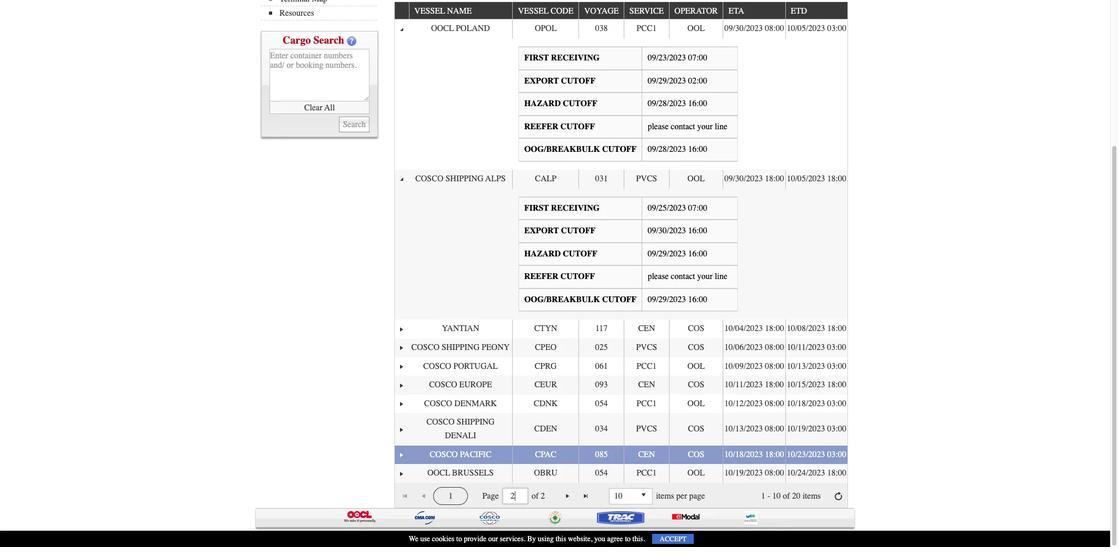 Task type: describe. For each thing, give the bounding box(es) containing it.
cosco europe
[[429, 381, 492, 390]]

we use cookies to provide our services. by using this website, you agree to this.
[[409, 535, 645, 544]]

oog/breakbulk for 09/28/2023 16:00
[[524, 145, 600, 154]]

your for 09/28/2023 16:00
[[697, 122, 713, 131]]

yantian cell
[[409, 320, 512, 339]]

vessel code link
[[518, 2, 579, 19]]

row containing cosco denmark
[[395, 395, 848, 414]]

ool cell for 09/30/2023 18:00
[[669, 170, 723, 189]]

©
[[256, 534, 261, 543]]

location link
[[700, 534, 726, 543]]

this.
[[633, 535, 645, 544]]

cosco shipping denali
[[427, 418, 495, 441]]

voyage link
[[584, 2, 624, 19]]

10/05/2023 for 10/05/2023 18:00
[[787, 174, 825, 184]]

10/11/2023 03:00 cell
[[785, 339, 848, 358]]

09/29/2023 for hazard cutoff
[[648, 249, 686, 259]]

alps
[[485, 174, 506, 184]]

09/30/2023 for 09/30/2023 08:00
[[725, 24, 763, 33]]

2 to from the left
[[625, 535, 631, 544]]

cen for 117
[[638, 325, 655, 334]]

08:00 for 10/06/2023 08:00
[[765, 343, 784, 353]]

10/08/2023
[[787, 325, 825, 334]]

cargo
[[283, 34, 311, 46]]

09/29/2023 for oog/breakbulk cutoff
[[648, 295, 686, 305]]

© 2023 lbct, long beach container terminal (lbct llc.) all rights reserved.
[[256, 534, 503, 543]]

02:00
[[688, 76, 707, 86]]

10/15/2023 18:00 cell
[[785, 377, 848, 395]]

ool cell for 10/19/2023 08:00
[[669, 465, 723, 484]]

denali
[[445, 432, 476, 441]]

1 field
[[503, 489, 528, 505]]

tree grid containing vessel name
[[395, 2, 848, 484]]

cos cell for 10/18/2023 18:00
[[669, 446, 723, 465]]

of 2
[[532, 492, 545, 502]]

vessel name link
[[414, 2, 477, 19]]

page
[[482, 492, 499, 502]]

oocl for oocl poland
[[431, 24, 454, 33]]

10/11/2023 18:00 10/15/2023 18:00
[[725, 381, 846, 390]]

per
[[676, 492, 687, 502]]

oocl for oocl brussels
[[427, 469, 450, 479]]

pvcs for 031
[[636, 174, 657, 184]]

117
[[595, 325, 608, 334]]

reserved.
[[474, 534, 503, 543]]

pcc1 cell for 10/09/2023 08:00
[[624, 358, 669, 377]]

service link
[[629, 2, 669, 19]]

(lbct
[[399, 534, 420, 543]]

2 items from the left
[[803, 492, 821, 502]]

2
[[541, 492, 545, 502]]

use
[[420, 535, 430, 544]]

ool cell for 09/30/2023 08:00
[[669, 20, 723, 38]]

cosco pacific
[[430, 450, 491, 460]]

pvcs cell for 034
[[624, 414, 669, 446]]

10/13/2023 03:00 cell
[[785, 358, 848, 377]]

cosco europe cell
[[409, 377, 512, 395]]

receiving for 09/23/2023 07:00
[[551, 53, 600, 63]]

row containing cosco europe
[[395, 377, 848, 395]]

Enter container numbers and/ or booking numbers.  text field
[[270, 49, 370, 102]]

all inside clear all 'button'
[[324, 103, 335, 112]]

please for 09/28/2023
[[648, 122, 669, 131]]

09/29/2023 16:00 for oog/breakbulk cutoff
[[648, 295, 707, 305]]

provide
[[464, 535, 486, 544]]

03:00 for 10/12/2023 08:00 10/18/2023 03:00
[[827, 399, 846, 409]]

1 to from the left
[[456, 535, 462, 544]]

054 for obru
[[595, 469, 608, 479]]

hazard for 09/29/2023 16:00
[[524, 249, 561, 259]]

09/29/2023 16:00 for hazard cutoff
[[648, 249, 707, 259]]

services.
[[500, 535, 525, 544]]

09/28/2023 16:00 for hazard cutoff
[[648, 99, 707, 109]]

go to the next page image
[[564, 493, 572, 501]]

093
[[595, 381, 608, 390]]

line for 09/28/2023 16:00
[[715, 122, 727, 131]]

cos for 10/11/2023
[[688, 381, 704, 390]]

085
[[595, 450, 608, 460]]

cos for 10/06/2023
[[688, 343, 704, 353]]

10/12/2023 08:00 10/18/2023 03:00
[[725, 399, 846, 409]]

07:00 for 09/23/2023 07:00
[[688, 53, 707, 63]]

ool cell for 10/12/2023 08:00
[[669, 395, 723, 414]]

10/24/2023
[[787, 469, 825, 479]]

pcc1 cell for 10/12/2023 08:00
[[624, 395, 669, 414]]

long
[[302, 534, 317, 543]]

cosco shipping denali cell
[[409, 414, 512, 446]]

lbct,
[[280, 534, 300, 543]]

4 16:00 from the top
[[688, 249, 707, 259]]

pacific
[[460, 450, 491, 460]]

pvcs for 034
[[636, 425, 657, 434]]

voyage
[[584, 6, 619, 16]]

1 horizontal spatial 10/19/2023
[[787, 425, 825, 434]]

portugal
[[453, 362, 498, 371]]

1 of from the left
[[532, 492, 539, 502]]

cprg cell
[[512, 358, 579, 377]]

09/30/2023 for 09/30/2023 18:00
[[725, 174, 763, 184]]

03:00 for 10/13/2023 08:00 10/19/2023 03:00
[[827, 425, 846, 434]]

0 horizontal spatial 10
[[614, 492, 623, 502]]

10/06/2023
[[725, 343, 763, 353]]

hazard for 09/28/2023 16:00
[[524, 99, 561, 109]]

09/28/2023 for oog/breakbulk cutoff
[[648, 145, 686, 154]]

10/05/2023 18:00 cell
[[785, 170, 848, 189]]

poland
[[456, 24, 490, 33]]

cosco pacific cell
[[409, 446, 512, 465]]

export cutoff for 09/30/2023 16:00
[[524, 226, 595, 236]]

cos for 10/18/2023
[[688, 450, 704, 460]]

1 for 1 - 10 of 20 items
[[761, 492, 765, 502]]

031
[[595, 174, 608, 184]]

accept button
[[652, 535, 694, 545]]

cen cell for 117
[[624, 320, 669, 339]]

ctyn cell
[[512, 320, 579, 339]]

cosco denmark
[[424, 399, 497, 409]]

09/23/2023
[[648, 53, 686, 63]]

10/05/2023 03:00 cell
[[785, 20, 848, 38]]

cos for 10/04/2023
[[688, 325, 704, 334]]

08:00 for 10/19/2023 08:00
[[765, 469, 784, 479]]

yantian
[[442, 325, 479, 334]]

10/12/2023
[[725, 399, 763, 409]]

ool for 10/19/2023 08:00 10/24/2023 18:00
[[688, 469, 705, 479]]

10/09/2023 08:00 10/13/2023 03:00
[[725, 362, 846, 371]]

09/28/2023 for hazard cutoff
[[648, 99, 686, 109]]

clear all button
[[270, 102, 370, 114]]

shipping for denali
[[457, 418, 495, 428]]

09/30/2023 08:00 cell
[[723, 20, 785, 38]]

website,
[[568, 535, 592, 544]]

cosco portugal cell
[[409, 358, 512, 377]]

09/23/2023 07:00
[[648, 53, 707, 63]]

0 horizontal spatial 10/11/2023
[[725, 381, 763, 390]]

hazard cutoff for 09/29/2023 16:00
[[524, 249, 597, 259]]

oocl brussels cell
[[409, 465, 512, 484]]

operator
[[674, 6, 718, 16]]

brussels
[[452, 469, 494, 479]]

cpeo
[[535, 343, 557, 353]]

peony
[[482, 343, 510, 353]]

038 cell
[[579, 20, 624, 38]]

034
[[595, 425, 608, 434]]

ool for 09/30/2023 18:00 10/05/2023 18:00
[[688, 174, 705, 184]]

refresh image
[[834, 493, 843, 501]]

privacy policy link
[[749, 534, 793, 543]]

obru cell
[[512, 465, 579, 484]]

10/04/2023 18:00 10/08/2023 18:00
[[725, 325, 846, 334]]

shipping for peony
[[442, 343, 480, 353]]

opol cell
[[512, 20, 579, 38]]

receiving for 09/25/2023 07:00
[[551, 203, 600, 213]]

cpeo cell
[[512, 339, 579, 358]]

cosco for cosco europe
[[429, 381, 457, 390]]

code
[[551, 6, 574, 16]]

03:00 for 09/30/2023 08:00 10/05/2023 03:00
[[827, 24, 846, 33]]

cosco for cosco denmark
[[424, 399, 452, 409]]

093 cell
[[579, 377, 624, 395]]

0 vertical spatial 10/13/2023
[[787, 362, 825, 371]]

please contact your line for 09/28/2023
[[648, 122, 727, 131]]

oocl poland
[[431, 24, 490, 33]]

10/11/2023 18:00 cell
[[723, 377, 785, 395]]

our
[[488, 535, 498, 544]]

cen cell for 085
[[624, 446, 669, 465]]

ctyn
[[534, 325, 557, 334]]

10/24/2023 18:00 cell
[[785, 465, 848, 484]]

034 cell
[[579, 414, 624, 446]]

10/15/2023
[[787, 381, 825, 390]]

1 items from the left
[[656, 492, 674, 502]]

first receiving for 09/25/2023 07:00
[[524, 203, 600, 213]]

agree
[[607, 535, 623, 544]]

eta link
[[728, 2, 749, 19]]

reefer cutoff for 09/29/2023 16:00
[[524, 272, 595, 282]]

09/29/2023 for export cutoff
[[648, 76, 686, 86]]

row containing yantian
[[395, 320, 848, 339]]

items per page
[[656, 492, 705, 502]]

09/30/2023 18:00 cell
[[723, 170, 785, 189]]

10/09/2023 08:00 cell
[[723, 358, 785, 377]]

09/25/2023 07:00
[[648, 203, 707, 213]]

10/18/2023 03:00 cell
[[785, 395, 848, 414]]

061 cell
[[579, 358, 624, 377]]

llc.)
[[422, 534, 440, 543]]

accept
[[660, 536, 687, 544]]

1 for 1
[[449, 492, 453, 502]]

cosco portugal
[[423, 362, 498, 371]]

ceur
[[535, 381, 557, 390]]

1 vertical spatial all
[[441, 534, 451, 543]]

you
[[594, 535, 605, 544]]

operator link
[[674, 2, 723, 19]]

rights
[[453, 534, 472, 543]]

2 16:00 from the top
[[688, 145, 707, 154]]

row containing oocl brussels
[[395, 465, 848, 484]]

search
[[313, 34, 344, 46]]

cdnk cell
[[512, 395, 579, 414]]

2 of from the left
[[783, 492, 790, 502]]

cookies
[[432, 535, 454, 544]]

10/19/2023 08:00 cell
[[723, 465, 785, 484]]

5 16:00 from the top
[[688, 295, 707, 305]]



Task type: vqa. For each thing, say whether or not it's contained in the screenshot.


Task type: locate. For each thing, give the bounding box(es) containing it.
please down 09/30/2023 16:00
[[648, 272, 669, 282]]

please contact your line down 09/29/2023 02:00
[[648, 122, 727, 131]]

row
[[395, 2, 848, 20], [395, 20, 848, 38], [395, 170, 848, 189], [395, 320, 848, 339], [395, 339, 848, 358], [395, 358, 848, 377], [395, 377, 848, 395], [395, 395, 848, 414], [395, 414, 848, 446], [395, 446, 848, 465], [395, 465, 848, 484]]

0 vertical spatial shipping
[[446, 174, 483, 184]]

10/04/2023 18:00 cell
[[723, 320, 785, 339]]

025
[[595, 343, 608, 353]]

all right llc.)
[[441, 534, 451, 543]]

ool cell for 10/09/2023 08:00
[[669, 358, 723, 377]]

3 row from the top
[[395, 170, 848, 189]]

1 cen cell from the top
[[624, 320, 669, 339]]

cpac cell
[[512, 446, 579, 465]]

cosco shipping alps
[[415, 174, 506, 184]]

1 export from the top
[[524, 76, 559, 86]]

054 down 093 cell
[[595, 399, 608, 409]]

1 oog/breakbulk cutoff from the top
[[524, 145, 637, 154]]

please contact your line for 09/29/2023
[[648, 272, 727, 282]]

oocl
[[431, 24, 454, 33], [427, 469, 450, 479]]

2 03:00 from the top
[[827, 343, 846, 353]]

2 row from the top
[[395, 20, 848, 38]]

1 vertical spatial 10/19/2023
[[725, 469, 763, 479]]

4 08:00 from the top
[[765, 399, 784, 409]]

4 cos cell from the top
[[669, 414, 723, 446]]

cosco for cosco shipping peony
[[411, 343, 440, 353]]

cosco inside cosco shipping denali
[[427, 418, 455, 428]]

cos for 10/13/2023
[[688, 425, 704, 434]]

export for 09/30/2023 16:00
[[524, 226, 559, 236]]

1 vertical spatial hazard
[[524, 249, 561, 259]]

cosco shipping alps cell
[[409, 170, 512, 189]]

to left 'provide' on the bottom
[[456, 535, 462, 544]]

2 1 from the left
[[761, 492, 765, 502]]

1 vertical spatial oog/breakbulk
[[524, 295, 600, 305]]

page
[[689, 492, 705, 502]]

cos cell for 10/04/2023 18:00
[[669, 320, 723, 339]]

oocl inside cell
[[427, 469, 450, 479]]

0 vertical spatial cen cell
[[624, 320, 669, 339]]

10/18/2023 down 10/15/2023
[[787, 399, 825, 409]]

ool for 10/09/2023 08:00 10/13/2023 03:00
[[688, 362, 705, 371]]

0 horizontal spatial of
[[532, 492, 539, 502]]

oocl down cosco pacific 'cell'
[[427, 469, 450, 479]]

1 vertical spatial receiving
[[551, 203, 600, 213]]

1 09/28/2023 from the top
[[648, 99, 686, 109]]

10/13/2023 up 10/15/2023
[[787, 362, 825, 371]]

0 vertical spatial hazard
[[524, 99, 561, 109]]

reefer for 09/28/2023 16:00
[[524, 122, 558, 131]]

1 cos from the top
[[688, 325, 704, 334]]

1 vertical spatial reefer
[[524, 272, 558, 282]]

2 vertical spatial 09/29/2023
[[648, 295, 686, 305]]

cosco for cosco shipping alps
[[415, 174, 443, 184]]

please for 09/29/2023
[[648, 272, 669, 282]]

09/29/2023 02:00
[[648, 76, 707, 86]]

0 vertical spatial 10/11/2023
[[787, 343, 825, 353]]

contact for 09/28/2023
[[671, 122, 695, 131]]

2 vertical spatial cen cell
[[624, 446, 669, 465]]

10/05/2023 down etd link
[[787, 24, 825, 33]]

pcc1 for 10/12/2023
[[637, 399, 657, 409]]

2 cos from the top
[[688, 343, 704, 353]]

1 09/29/2023 from the top
[[648, 76, 686, 86]]

cen cell right 093 on the bottom of the page
[[624, 377, 669, 395]]

5 ool from the top
[[688, 469, 705, 479]]

1 vertical spatial please contact your line
[[648, 272, 727, 282]]

4 row from the top
[[395, 320, 848, 339]]

1 vertical spatial pvcs cell
[[624, 339, 669, 358]]

3 ool from the top
[[688, 362, 705, 371]]

2 09/28/2023 16:00 from the top
[[648, 145, 707, 154]]

2 line from the top
[[715, 272, 727, 282]]

receiving down 038 cell
[[551, 53, 600, 63]]

1 pvcs from the top
[[636, 174, 657, 184]]

5 cos cell from the top
[[669, 446, 723, 465]]

2 10/05/2023 from the top
[[787, 174, 825, 184]]

pvcs cell up the 09/25/2023
[[624, 170, 669, 189]]

03:00 for 10/09/2023 08:00 10/13/2023 03:00
[[827, 362, 846, 371]]

10/11/2023
[[787, 343, 825, 353], [725, 381, 763, 390]]

10/08/2023 18:00 cell
[[785, 320, 848, 339]]

1 horizontal spatial items
[[803, 492, 821, 502]]

cosco shipping peony cell
[[409, 339, 512, 358]]

we
[[409, 535, 418, 544]]

1 10/05/2023 from the top
[[787, 24, 825, 33]]

cpac
[[535, 450, 556, 460]]

10/11/2023 down 10/09/2023
[[725, 381, 763, 390]]

10 right - on the right of the page
[[772, 492, 781, 502]]

18:00
[[765, 174, 784, 184], [827, 174, 846, 184], [765, 325, 784, 334], [827, 325, 846, 334], [765, 381, 784, 390], [827, 381, 846, 390], [765, 450, 784, 460], [827, 469, 846, 479]]

1 reefer cutoff from the top
[[524, 122, 595, 131]]

7 row from the top
[[395, 377, 848, 395]]

of left 2
[[532, 492, 539, 502]]

cosco shipping peony
[[411, 343, 510, 353]]

1 horizontal spatial 10/18/2023
[[787, 399, 825, 409]]

reefer
[[524, 122, 558, 131], [524, 272, 558, 282]]

ool
[[688, 24, 705, 33], [688, 174, 705, 184], [688, 362, 705, 371], [688, 399, 705, 409], [688, 469, 705, 479]]

row containing cosco shipping denali
[[395, 414, 848, 446]]

resources
[[280, 8, 314, 18]]

denmark
[[454, 399, 497, 409]]

0 vertical spatial pvcs cell
[[624, 170, 669, 189]]

1 left - on the right of the page
[[761, 492, 765, 502]]

4 ool from the top
[[688, 399, 705, 409]]

export down opol cell
[[524, 76, 559, 86]]

03:00 for 10/18/2023 18:00 10/23/2023 03:00
[[827, 450, 846, 460]]

pcc1 cell
[[624, 20, 669, 38], [624, 358, 669, 377], [624, 395, 669, 414], [624, 465, 669, 484]]

europe
[[459, 381, 492, 390]]

reefer up ctyn
[[524, 272, 558, 282]]

export for 09/29/2023 02:00
[[524, 76, 559, 86]]

1 09/28/2023 16:00 from the top
[[648, 99, 707, 109]]

10/13/2023 down 10/12/2023
[[725, 425, 763, 434]]

first for 09/23/2023 07:00
[[524, 53, 549, 63]]

2 vertical spatial pvcs cell
[[624, 414, 669, 446]]

08:00 for 10/13/2023 08:00
[[765, 425, 784, 434]]

2 vertical spatial shipping
[[457, 418, 495, 428]]

oog/breakbulk up ctyn
[[524, 295, 600, 305]]

10/18/2023 18:00 10/23/2023 03:00
[[725, 450, 846, 460]]

1 pvcs cell from the top
[[624, 170, 669, 189]]

row containing cosco shipping alps
[[395, 170, 848, 189]]

10/05/2023
[[787, 24, 825, 33], [787, 174, 825, 184]]

09/30/2023
[[725, 24, 763, 33], [725, 174, 763, 184], [648, 226, 686, 236]]

tree grid
[[395, 2, 848, 484]]

038
[[595, 24, 608, 33]]

6 03:00 from the top
[[827, 450, 846, 460]]

1 oog/breakbulk from the top
[[524, 145, 600, 154]]

to left this.
[[625, 535, 631, 544]]

08:00 for 10/12/2023 08:00
[[765, 399, 784, 409]]

1 vertical spatial 09/28/2023
[[648, 145, 686, 154]]

2 hazard cutoff from the top
[[524, 249, 597, 259]]

1 vertical spatial 09/29/2023 16:00
[[648, 295, 707, 305]]

0 horizontal spatial 10/19/2023
[[725, 469, 763, 479]]

0 vertical spatial contact
[[671, 122, 695, 131]]

1 hazard cutoff from the top
[[524, 99, 597, 109]]

1 line from the top
[[715, 122, 727, 131]]

ool cell left 10/12/2023
[[669, 395, 723, 414]]

1 vertical spatial 07:00
[[688, 203, 707, 213]]

10/19/2023 down 10/18/2023 18:00 cell
[[725, 469, 763, 479]]

pcc1
[[637, 24, 657, 33], [637, 362, 657, 371], [637, 399, 657, 409], [637, 469, 657, 479]]

line
[[715, 122, 727, 131], [715, 272, 727, 282]]

5 row from the top
[[395, 339, 848, 358]]

0 horizontal spatial items
[[656, 492, 674, 502]]

reefer cutoff
[[524, 122, 595, 131], [524, 272, 595, 282]]

1 first receiving from the top
[[524, 53, 600, 63]]

vessel up opol
[[518, 6, 549, 16]]

1 08:00 from the top
[[765, 24, 784, 33]]

row group containing oocl poland
[[395, 20, 848, 484]]

1 horizontal spatial 10/13/2023
[[787, 362, 825, 371]]

10/18/2023 18:00 cell
[[723, 446, 785, 465]]

reefer for 09/29/2023 16:00
[[524, 272, 558, 282]]

6 row from the top
[[395, 358, 848, 377]]

ool cell left 10/09/2023
[[669, 358, 723, 377]]

0 vertical spatial all
[[324, 103, 335, 112]]

0 vertical spatial 10/19/2023
[[787, 425, 825, 434]]

10/19/2023 08:00 10/24/2023 18:00
[[725, 469, 846, 479]]

2 first receiving from the top
[[524, 203, 600, 213]]

0 horizontal spatial all
[[324, 103, 335, 112]]

054
[[595, 399, 608, 409], [595, 469, 608, 479]]

10/06/2023 08:00 10/11/2023 03:00
[[725, 343, 846, 353]]

pvcs right '025'
[[636, 343, 657, 353]]

1 16:00 from the top
[[688, 99, 707, 109]]

0 horizontal spatial vessel
[[414, 6, 445, 16]]

0 vertical spatial receiving
[[551, 53, 600, 63]]

row containing cosco portugal
[[395, 358, 848, 377]]

0 vertical spatial pvcs
[[636, 174, 657, 184]]

08:00 for 09/30/2023 08:00
[[765, 24, 784, 33]]

oog/breakbulk
[[524, 145, 600, 154], [524, 295, 600, 305]]

0 vertical spatial 09/30/2023
[[725, 24, 763, 33]]

pvcs cell for 025
[[624, 339, 669, 358]]

0 vertical spatial 054 cell
[[579, 395, 624, 414]]

pcc1 cell for 10/19/2023 08:00
[[624, 465, 669, 484]]

pvcs for 025
[[636, 343, 657, 353]]

vessel left name
[[414, 6, 445, 16]]

oog/breakbulk cutoff for 09/28/2023 16:00
[[524, 145, 637, 154]]

054 down 085 cell
[[595, 469, 608, 479]]

10 right 'go to the last page' 'image'
[[614, 492, 623, 502]]

etd link
[[791, 2, 812, 19]]

cos cell for 10/06/2023 08:00
[[669, 339, 723, 358]]

cos cell for 10/13/2023 08:00
[[669, 414, 723, 446]]

oocl poland cell
[[409, 20, 512, 38]]

ool cell up 09/25/2023 07:00
[[669, 170, 723, 189]]

2 vertical spatial pvcs
[[636, 425, 657, 434]]

10 row from the top
[[395, 446, 848, 465]]

1 vertical spatial shipping
[[442, 343, 480, 353]]

using
[[538, 535, 554, 544]]

ool cell up page
[[669, 465, 723, 484]]

pcc1 cell for 09/30/2023 08:00
[[624, 20, 669, 38]]

contact down 09/30/2023 16:00
[[671, 272, 695, 282]]

ool cell down operator
[[669, 20, 723, 38]]

0 vertical spatial reefer
[[524, 122, 558, 131]]

row group
[[395, 20, 848, 484]]

cos
[[688, 325, 704, 334], [688, 343, 704, 353], [688, 381, 704, 390], [688, 425, 704, 434], [688, 450, 704, 460]]

0 vertical spatial first receiving
[[524, 53, 600, 63]]

pvcs cell for 031
[[624, 170, 669, 189]]

cos cell for 10/11/2023 18:00
[[669, 377, 723, 395]]

0 horizontal spatial to
[[456, 535, 462, 544]]

11 row from the top
[[395, 465, 848, 484]]

10/09/2023
[[725, 362, 763, 371]]

0 vertical spatial please
[[648, 122, 669, 131]]

07:00 up 09/30/2023 16:00
[[688, 203, 707, 213]]

0 vertical spatial 09/29/2023 16:00
[[648, 249, 707, 259]]

1 vertical spatial oocl
[[427, 469, 450, 479]]

2 your from the top
[[697, 272, 713, 282]]

shipping down the denmark
[[457, 418, 495, 428]]

2 09/29/2023 16:00 from the top
[[648, 295, 707, 305]]

1 vertical spatial 10/05/2023
[[787, 174, 825, 184]]

go to the last page image
[[582, 493, 590, 501]]

items left 'per'
[[656, 492, 674, 502]]

2 cen cell from the top
[[624, 377, 669, 395]]

shipping inside 'cosco shipping alps' "cell"
[[446, 174, 483, 184]]

cen cell
[[624, 320, 669, 339], [624, 377, 669, 395], [624, 446, 669, 465]]

oog/breakbulk cutoff for 09/29/2023 16:00
[[524, 295, 637, 305]]

5 03:00 from the top
[[827, 425, 846, 434]]

1
[[449, 492, 453, 502], [761, 492, 765, 502]]

0 horizontal spatial 10/18/2023
[[725, 450, 763, 460]]

2 reefer cutoff from the top
[[524, 272, 595, 282]]

1 down oocl brussels cell
[[449, 492, 453, 502]]

hazard cutoff for 09/28/2023 16:00
[[524, 99, 597, 109]]

10/18/2023
[[787, 399, 825, 409], [725, 450, 763, 460]]

privacy
[[749, 534, 772, 543]]

cosco inside 'cell'
[[430, 450, 458, 460]]

4 cos from the top
[[688, 425, 704, 434]]

1 vertical spatial 09/30/2023
[[725, 174, 763, 184]]

1 please contact your line from the top
[[648, 122, 727, 131]]

1 horizontal spatial vessel
[[518, 6, 549, 16]]

privacy policy
[[749, 534, 793, 543]]

10/13/2023 08:00 10/19/2023 03:00
[[725, 425, 846, 434]]

ool cell
[[669, 20, 723, 38], [669, 170, 723, 189], [669, 358, 723, 377], [669, 395, 723, 414], [669, 465, 723, 484]]

0 vertical spatial your
[[697, 122, 713, 131]]

03:00 for 10/06/2023 08:00 10/11/2023 03:00
[[827, 343, 846, 353]]

1 hazard from the top
[[524, 99, 561, 109]]

0 vertical spatial first
[[524, 53, 549, 63]]

3 ool cell from the top
[[669, 358, 723, 377]]

10/23/2023
[[787, 450, 825, 460]]

2 pvcs from the top
[[636, 343, 657, 353]]

cen right "085"
[[638, 450, 655, 460]]

2023
[[263, 534, 278, 543]]

0 vertical spatial 054
[[595, 399, 608, 409]]

20
[[792, 492, 800, 502]]

0 vertical spatial cen
[[638, 325, 655, 334]]

beach
[[319, 534, 338, 543]]

2 07:00 from the top
[[688, 203, 707, 213]]

oocl inside cell
[[431, 24, 454, 33]]

first receiving down calp cell
[[524, 203, 600, 213]]

0 horizontal spatial 1
[[449, 492, 453, 502]]

1 1 from the left
[[449, 492, 453, 502]]

1 vertical spatial contact
[[671, 272, 695, 282]]

vessel for vessel code
[[518, 6, 549, 16]]

0 vertical spatial please contact your line
[[648, 122, 727, 131]]

054 cell for obru
[[579, 465, 624, 484]]

1 horizontal spatial 10/11/2023
[[787, 343, 825, 353]]

oog/breakbulk cutoff up 031 at right top
[[524, 145, 637, 154]]

025 cell
[[579, 339, 624, 358]]

10/06/2023 08:00 cell
[[723, 339, 785, 358]]

2 hazard from the top
[[524, 249, 561, 259]]

export cutoff for 09/29/2023 02:00
[[524, 76, 595, 86]]

cen cell right 117
[[624, 320, 669, 339]]

cen cell right "085"
[[624, 446, 669, 465]]

9 row from the top
[[395, 414, 848, 446]]

cosco inside "cell"
[[415, 174, 443, 184]]

054 cell down "085"
[[579, 465, 624, 484]]

1 vertical spatial your
[[697, 272, 713, 282]]

0 vertical spatial export
[[524, 76, 559, 86]]

please contact your line
[[648, 122, 727, 131], [648, 272, 727, 282]]

resources menu bar
[[261, 0, 382, 21]]

first for 09/25/2023 07:00
[[524, 203, 549, 213]]

1 horizontal spatial 1
[[761, 492, 765, 502]]

3 16:00 from the top
[[688, 226, 707, 236]]

0 horizontal spatial 10/13/2023
[[725, 425, 763, 434]]

1 horizontal spatial of
[[783, 492, 790, 502]]

2 ool cell from the top
[[669, 170, 723, 189]]

16:00
[[688, 99, 707, 109], [688, 145, 707, 154], [688, 226, 707, 236], [688, 249, 707, 259], [688, 295, 707, 305]]

1 vertical spatial pvcs
[[636, 343, 657, 353]]

pcc1 for 09/30/2023
[[637, 24, 657, 33]]

1 vertical spatial 10/18/2023
[[725, 450, 763, 460]]

all right clear
[[324, 103, 335, 112]]

shipping inside cosco shipping denali
[[457, 418, 495, 428]]

0 vertical spatial hazard cutoff
[[524, 99, 597, 109]]

cos cell
[[669, 320, 723, 339], [669, 339, 723, 358], [669, 377, 723, 395], [669, 414, 723, 446], [669, 446, 723, 465]]

export down calp cell
[[524, 226, 559, 236]]

10/05/2023 right "09/30/2023 18:00" cell
[[787, 174, 825, 184]]

085 cell
[[579, 446, 624, 465]]

row containing cosco pacific
[[395, 446, 848, 465]]

reefer up calp
[[524, 122, 558, 131]]

shipping down yantian cell
[[442, 343, 480, 353]]

None submit
[[339, 117, 370, 133]]

by
[[527, 535, 536, 544]]

hazard
[[524, 99, 561, 109], [524, 249, 561, 259]]

first receiving
[[524, 53, 600, 63], [524, 203, 600, 213]]

receiving down 031 cell
[[551, 203, 600, 213]]

2 please from the top
[[648, 272, 669, 282]]

ool for 10/12/2023 08:00 10/18/2023 03:00
[[688, 399, 705, 409]]

031 cell
[[579, 170, 624, 189]]

contact for 09/29/2023
[[671, 272, 695, 282]]

3 cos cell from the top
[[669, 377, 723, 395]]

2 oog/breakbulk from the top
[[524, 295, 600, 305]]

to
[[456, 535, 462, 544], [625, 535, 631, 544]]

please contact your line down 09/30/2023 16:00
[[648, 272, 727, 282]]

cosco for cosco pacific
[[430, 450, 458, 460]]

1 vertical spatial reefer cutoff
[[524, 272, 595, 282]]

09/28/2023
[[648, 99, 686, 109], [648, 145, 686, 154]]

1 vertical spatial 09/29/2023
[[648, 249, 686, 259]]

cen for 093
[[638, 381, 655, 390]]

1 vertical spatial first receiving
[[524, 203, 600, 213]]

items right the 20
[[803, 492, 821, 502]]

2 054 cell from the top
[[579, 465, 624, 484]]

contact down 09/29/2023 02:00
[[671, 122, 695, 131]]

oog/breakbulk cutoff up 117
[[524, 295, 637, 305]]

061
[[595, 362, 608, 371]]

terminal
[[370, 534, 397, 543]]

your
[[697, 122, 713, 131], [697, 272, 713, 282]]

10/23/2023 03:00 cell
[[785, 446, 848, 465]]

1 vertical spatial hazard cutoff
[[524, 249, 597, 259]]

1 vertical spatial 054
[[595, 469, 608, 479]]

please down 09/29/2023 02:00
[[648, 122, 669, 131]]

10/05/2023 for 10/05/2023 03:00
[[787, 24, 825, 33]]

2 please contact your line from the top
[[648, 272, 727, 282]]

10
[[614, 492, 623, 502], [772, 492, 781, 502]]

1 horizontal spatial all
[[441, 534, 451, 543]]

07:00 up 02:00
[[688, 53, 707, 63]]

3 cos from the top
[[688, 381, 704, 390]]

2 pcc1 from the top
[[637, 362, 657, 371]]

2 first from the top
[[524, 203, 549, 213]]

ceur cell
[[512, 377, 579, 395]]

of
[[532, 492, 539, 502], [783, 492, 790, 502]]

2 cen from the top
[[638, 381, 655, 390]]

cosco inside 'cell'
[[429, 381, 457, 390]]

2 oog/breakbulk cutoff from the top
[[524, 295, 637, 305]]

0 vertical spatial 09/29/2023
[[648, 76, 686, 86]]

10/12/2023 08:00 cell
[[723, 395, 785, 414]]

1 vertical spatial 09/28/2023 16:00
[[648, 145, 707, 154]]

2 pvcs cell from the top
[[624, 339, 669, 358]]

0 vertical spatial reefer cutoff
[[524, 122, 595, 131]]

shipping inside the cosco shipping peony cell
[[442, 343, 480, 353]]

1 vertical spatial line
[[715, 272, 727, 282]]

10/13/2023 08:00 cell
[[723, 414, 785, 446]]

items
[[656, 492, 674, 502], [803, 492, 821, 502]]

1 09/29/2023 16:00 from the top
[[648, 249, 707, 259]]

10/19/2023 03:00 cell
[[785, 414, 848, 446]]

1 vertical spatial export cutoff
[[524, 226, 595, 236]]

6 08:00 from the top
[[765, 469, 784, 479]]

1 vertical spatial please
[[648, 272, 669, 282]]

054 cell
[[579, 395, 624, 414], [579, 465, 624, 484]]

2 ool from the top
[[688, 174, 705, 184]]

1 first from the top
[[524, 53, 549, 63]]

1 your from the top
[[697, 122, 713, 131]]

row containing oocl poland
[[395, 20, 848, 38]]

pvcs right 034
[[636, 425, 657, 434]]

opol
[[535, 24, 557, 33]]

cden cell
[[512, 414, 579, 446]]

cosco for cosco shipping denali
[[427, 418, 455, 428]]

cen for 085
[[638, 450, 655, 460]]

09/29/2023 16:00
[[648, 249, 707, 259], [648, 295, 707, 305]]

cen right 093 on the bottom of the page
[[638, 381, 655, 390]]

2 09/29/2023 from the top
[[648, 249, 686, 259]]

1 please from the top
[[648, 122, 669, 131]]

0 vertical spatial line
[[715, 122, 727, 131]]

vessel for vessel name
[[414, 6, 445, 16]]

4 ool cell from the top
[[669, 395, 723, 414]]

ool left 10/12/2023
[[688, 399, 705, 409]]

09/29/2023
[[648, 76, 686, 86], [648, 249, 686, 259], [648, 295, 686, 305]]

cen right 117
[[638, 325, 655, 334]]

2 054 from the top
[[595, 469, 608, 479]]

1 contact from the top
[[671, 122, 695, 131]]

5 08:00 from the top
[[765, 425, 784, 434]]

1 vertical spatial first
[[524, 203, 549, 213]]

1 054 from the top
[[595, 399, 608, 409]]

eta
[[728, 6, 744, 16]]

ool for 09/30/2023 08:00 10/05/2023 03:00
[[688, 24, 705, 33]]

0 vertical spatial oog/breakbulk cutoff
[[524, 145, 637, 154]]

1 vertical spatial 054 cell
[[579, 465, 624, 484]]

0 vertical spatial 10/05/2023
[[787, 24, 825, 33]]

2 cos cell from the top
[[669, 339, 723, 358]]

3 cen cell from the top
[[624, 446, 669, 465]]

10/19/2023 up '10/23/2023'
[[787, 425, 825, 434]]

pcc1 for 10/19/2023
[[637, 469, 657, 479]]

reefer cutoff for 09/28/2023 16:00
[[524, 122, 595, 131]]

row containing cosco shipping peony
[[395, 339, 848, 358]]

oocl brussels
[[427, 469, 494, 479]]

-
[[768, 492, 770, 502]]

first receiving for 09/23/2023 07:00
[[524, 53, 600, 63]]

2 receiving from the top
[[551, 203, 600, 213]]

1 07:00 from the top
[[688, 53, 707, 63]]

ool down operator
[[688, 24, 705, 33]]

calp
[[535, 174, 557, 184]]

row containing vessel name
[[395, 2, 848, 20]]

08:00 for 10/09/2023 08:00
[[765, 362, 784, 371]]

cutoff
[[561, 76, 595, 86], [563, 99, 597, 109], [560, 122, 595, 131], [602, 145, 637, 154], [561, 226, 595, 236], [563, 249, 597, 259], [560, 272, 595, 282], [602, 295, 637, 305]]

shipping left alps
[[446, 174, 483, 184]]

2 export cutoff from the top
[[524, 226, 595, 236]]

1 vertical spatial cen
[[638, 381, 655, 390]]

2 pcc1 cell from the top
[[624, 358, 669, 377]]

0 vertical spatial oocl
[[431, 24, 454, 33]]

cosco for cosco portugal
[[423, 362, 451, 371]]

pvcs cell right '025'
[[624, 339, 669, 358]]

2 contact from the top
[[671, 272, 695, 282]]

0 vertical spatial 10/18/2023
[[787, 399, 825, 409]]

ool up page
[[688, 469, 705, 479]]

ool left 10/09/2023
[[688, 362, 705, 371]]

name
[[447, 6, 472, 16]]

2 export from the top
[[524, 226, 559, 236]]

oog/breakbulk cutoff
[[524, 145, 637, 154], [524, 295, 637, 305]]

4 pcc1 from the top
[[637, 469, 657, 479]]

pvcs
[[636, 174, 657, 184], [636, 343, 657, 353], [636, 425, 657, 434]]

cosco
[[415, 174, 443, 184], [411, 343, 440, 353], [423, 362, 451, 371], [429, 381, 457, 390], [424, 399, 452, 409], [427, 418, 455, 428], [430, 450, 458, 460]]

pcc1 for 10/09/2023
[[637, 362, 657, 371]]

1 horizontal spatial to
[[625, 535, 631, 544]]

cosco denmark cell
[[409, 395, 512, 414]]

cdnk
[[534, 399, 558, 409]]

0 vertical spatial 09/28/2023
[[648, 99, 686, 109]]

1 vertical spatial 10/13/2023
[[725, 425, 763, 434]]

ool up 09/25/2023 07:00
[[688, 174, 705, 184]]

1 row from the top
[[395, 2, 848, 20]]

08:00
[[765, 24, 784, 33], [765, 343, 784, 353], [765, 362, 784, 371], [765, 399, 784, 409], [765, 425, 784, 434], [765, 469, 784, 479]]

receiving
[[551, 53, 600, 63], [551, 203, 600, 213]]

1 pcc1 cell from the top
[[624, 20, 669, 38]]

first receiving down opol cell
[[524, 53, 600, 63]]

10/18/2023 up 10/19/2023 08:00 cell in the right bottom of the page
[[725, 450, 763, 460]]

1 ool cell from the top
[[669, 20, 723, 38]]

container
[[339, 534, 369, 543]]

pvcs cell right 034
[[624, 414, 669, 446]]

line for 09/29/2023 16:00
[[715, 272, 727, 282]]

pvcs up the 09/25/2023
[[636, 174, 657, 184]]

0 vertical spatial export cutoff
[[524, 76, 595, 86]]

09/30/2023 18:00 10/05/2023 18:00
[[725, 174, 846, 184]]

1 horizontal spatial 10
[[772, 492, 781, 502]]

3 09/29/2023 from the top
[[648, 295, 686, 305]]

0 vertical spatial oog/breakbulk
[[524, 145, 600, 154]]

pvcs cell
[[624, 170, 669, 189], [624, 339, 669, 358], [624, 414, 669, 446]]

1 vertical spatial cen cell
[[624, 377, 669, 395]]

cargo search
[[283, 34, 344, 46]]

policy
[[774, 534, 793, 543]]

1 export cutoff from the top
[[524, 76, 595, 86]]

calp cell
[[512, 170, 579, 189]]

10/11/2023 down 10/08/2023
[[787, 343, 825, 353]]

first down calp cell
[[524, 203, 549, 213]]

oocl down vessel name
[[431, 24, 454, 33]]

of left the 20
[[783, 492, 790, 502]]

0 vertical spatial 07:00
[[688, 53, 707, 63]]

2 vertical spatial 09/30/2023
[[648, 226, 686, 236]]

first down opol cell
[[524, 53, 549, 63]]

oog/breakbulk up calp
[[524, 145, 600, 154]]

your for 09/29/2023 16:00
[[697, 272, 713, 282]]

1 vertical spatial oog/breakbulk cutoff
[[524, 295, 637, 305]]

09/28/2023 16:00 for oog/breakbulk cutoff
[[648, 145, 707, 154]]

07:00
[[688, 53, 707, 63], [688, 203, 707, 213]]

2 vertical spatial cen
[[638, 450, 655, 460]]

0 vertical spatial 09/28/2023 16:00
[[648, 99, 707, 109]]

09/28/2023 16:00
[[648, 99, 707, 109], [648, 145, 707, 154]]

054 cell down 093 on the bottom of the page
[[579, 395, 624, 414]]

1 054 cell from the top
[[579, 395, 624, 414]]

117 cell
[[579, 320, 624, 339]]

1 vertical spatial 10/11/2023
[[725, 381, 763, 390]]

054 for cdnk
[[595, 399, 608, 409]]



